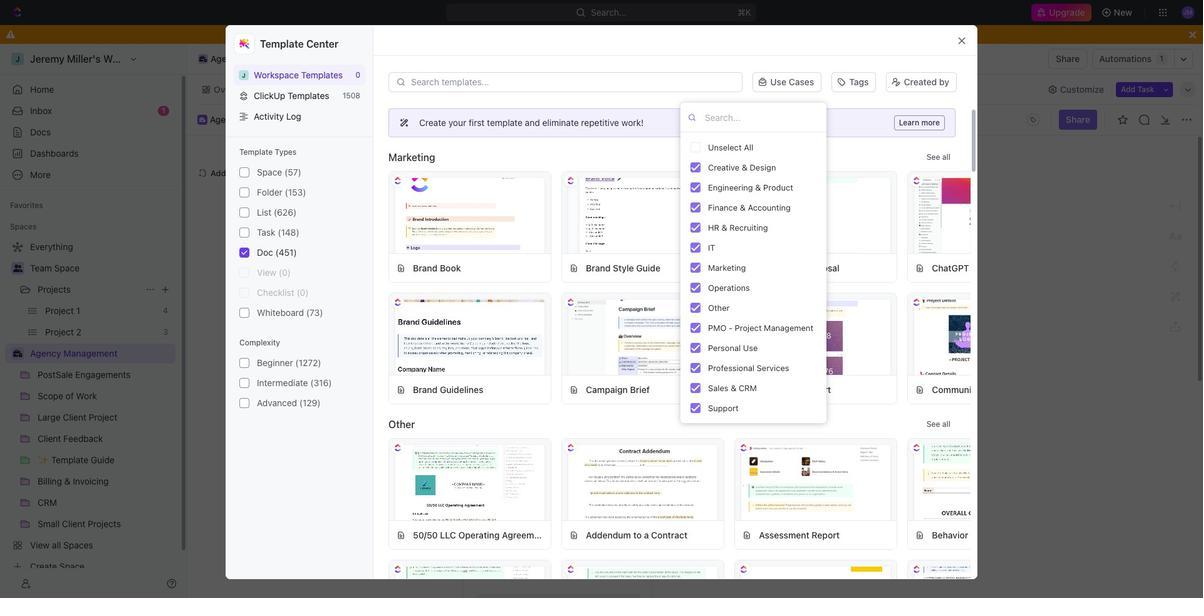 Task type: vqa. For each thing, say whether or not it's contained in the screenshot.


Task type: locate. For each thing, give the bounding box(es) containing it.
1 see from the top
[[927, 152, 941, 162]]

navigate
[[735, 330, 773, 342]]

campaign for campaign brief
[[586, 384, 628, 395]]

the up ✨
[[511, 330, 526, 342]]

sidebar navigation
[[0, 44, 187, 598]]

space up folder
[[257, 167, 282, 177]]

1 vertical spatial business time image
[[13, 350, 22, 357]]

use inside dropdown button
[[771, 76, 787, 87]]

0 vertical spatial team
[[698, 84, 721, 94]]

and down to
[[463, 345, 480, 357]]

1 vertical spatial template
[[240, 147, 273, 157]]

2 all from the top
[[943, 419, 951, 429]]

1 vertical spatial agency management link
[[210, 114, 296, 125]]

welcome! inside "link"
[[276, 84, 317, 94]]

team inside tree
[[30, 263, 52, 273]]

& left "crm"
[[731, 383, 737, 393]]

tree containing team space
[[5, 237, 176, 577]]

& inside button
[[731, 383, 737, 393]]

behavior
[[933, 529, 969, 540]]

see all
[[927, 152, 951, 162], [927, 419, 951, 429]]

1 vertical spatial task
[[257, 227, 276, 238]]

and right "guide"
[[626, 330, 643, 342]]

2 vertical spatial add
[[476, 226, 492, 237]]

add inside button
[[1122, 84, 1136, 94]]

1 vertical spatial see all
[[927, 419, 951, 429]]

share down customize 'button' in the right top of the page
[[1066, 114, 1091, 125]]

and right the template
[[525, 117, 540, 128]]

marketing inside marketing button
[[709, 262, 746, 272]]

2 horizontal spatial add
[[1122, 84, 1136, 94]]

2 see from the top
[[927, 419, 941, 429]]

0 horizontal spatial the
[[511, 330, 526, 342]]

1 vertical spatial share
[[1066, 114, 1091, 125]]

to right navigate
[[776, 330, 785, 342]]

templates for workspace templates
[[301, 70, 343, 80]]

creative & design
[[709, 162, 777, 172]]

marketing button
[[686, 258, 822, 278]]

welcome! down workspace templates
[[276, 84, 317, 94]]

2 vertical spatial agency
[[30, 348, 61, 359]]

team for team space
[[30, 263, 52, 273]]

agency management inside tree
[[30, 348, 118, 359]]

activity
[[254, 111, 284, 122]]

professional services button
[[686, 358, 822, 378]]

campaign down services
[[759, 384, 801, 395]]

more
[[922, 118, 940, 127]]

it button
[[686, 238, 822, 258]]

welcome! down comment
[[462, 242, 578, 271]]

see all button down communication
[[922, 417, 956, 432]]

checklist
[[257, 287, 294, 298]]

(0) right view at the top of page
[[279, 267, 291, 278]]

all
[[943, 152, 951, 162], [943, 419, 951, 429]]

1 horizontal spatial team
[[698, 84, 721, 94]]

complexity
[[240, 338, 280, 347]]

accounting
[[748, 202, 791, 212]]

0 horizontal spatial team
[[30, 263, 52, 273]]

process
[[521, 84, 554, 94]]

use down navigate
[[744, 343, 758, 353]]

0 vertical spatial see
[[927, 152, 941, 162]]

campaign left brief
[[586, 384, 628, 395]]

1 vertical spatial team
[[30, 263, 52, 273]]

campaign
[[759, 262, 801, 273], [586, 384, 628, 395], [759, 384, 801, 395], [1000, 384, 1042, 395]]

see all button for marketing
[[922, 150, 956, 165]]

unselect all
[[709, 142, 754, 152]]

0 vertical spatial list
[[744, 84, 759, 94]]

other inside button
[[709, 303, 730, 313]]

template up 'page'
[[240, 147, 273, 157]]

see all button down more
[[922, 150, 956, 165]]

pmo - project management
[[709, 323, 814, 333]]

2 vertical spatial template
[[520, 345, 565, 357]]

see all down more
[[927, 152, 951, 162]]

recruiting
[[730, 222, 769, 232]]

see down more
[[927, 152, 941, 162]]

1 vertical spatial list
[[257, 207, 272, 218]]

& right 'hr' on the top
[[722, 222, 728, 232]]

1 horizontal spatial the
[[788, 330, 802, 342]]

intermediate (316)
[[257, 377, 332, 388]]

(316)
[[311, 377, 332, 388]]

0 vertical spatial template
[[260, 38, 304, 50]]

list link
[[741, 81, 759, 98]]

1 all from the top
[[943, 152, 951, 162]]

brand left style at the right of the page
[[586, 262, 611, 273]]

1 vertical spatial and
[[626, 330, 643, 342]]

2 horizontal spatial marketing
[[1023, 262, 1065, 273]]

add left comment
[[476, 226, 492, 237]]

report right assessment
[[812, 529, 840, 540]]

report right "behavior"
[[971, 529, 999, 540]]

0 vertical spatial space
[[257, 167, 282, 177]]

0 vertical spatial and
[[525, 117, 540, 128]]

business time image
[[199, 56, 207, 62], [13, 350, 22, 357]]

1 horizontal spatial welcome!
[[462, 242, 578, 271]]

0 vertical spatial use
[[771, 76, 787, 87]]

& for hr
[[722, 222, 728, 232]]

dashboards
[[30, 148, 79, 159]]

task down automations
[[1138, 84, 1155, 94]]

to access the included setup guide and relevant resources, navigate to the sidebar shown below and click
[[463, 330, 903, 357]]

0 horizontal spatial list
[[257, 207, 272, 218]]

docs link
[[5, 122, 176, 142]]

workload
[[636, 84, 675, 94]]

behavior report
[[933, 529, 999, 540]]

2 see all from the top
[[927, 419, 951, 429]]

brand left guidelines
[[413, 384, 438, 395]]

sales & crm button
[[686, 378, 822, 398]]

0 horizontal spatial other
[[389, 419, 415, 430]]

whiteboard (73)
[[257, 307, 323, 318]]

(0) up "(73)"
[[297, 287, 309, 298]]

0 vertical spatial templates
[[301, 70, 343, 80]]

chatgpt
[[933, 262, 970, 273]]

1 horizontal spatial list
[[744, 84, 759, 94]]

wiki link
[[337, 81, 358, 98]]

& left design
[[742, 162, 748, 172]]

0 vertical spatial share
[[1057, 53, 1081, 64]]

task (148)
[[257, 227, 299, 238]]

click
[[483, 345, 503, 357]]

0 vertical spatial business time image
[[199, 56, 207, 62]]

space up "projects"
[[54, 263, 80, 273]]

1 vertical spatial space
[[54, 263, 80, 273]]

other
[[709, 303, 730, 313], [389, 419, 415, 430]]

0 horizontal spatial (0)
[[279, 267, 291, 278]]

brand guidelines
[[413, 384, 484, 395]]

add left 'page'
[[211, 168, 226, 178]]

templates
[[301, 70, 343, 80], [288, 90, 329, 101]]

1
[[1161, 54, 1164, 63], [162, 106, 166, 115]]

0 vertical spatial see all
[[927, 152, 951, 162]]

1 vertical spatial to
[[634, 529, 642, 540]]

communication
[[933, 384, 998, 395]]

0 horizontal spatial 1
[[162, 106, 166, 115]]

2 vertical spatial agency management
[[30, 348, 118, 359]]

50/50 llc operating agreement
[[413, 529, 548, 540]]

1 vertical spatial all
[[943, 419, 951, 429]]

all for marketing
[[943, 152, 951, 162]]

agency inside tree
[[30, 348, 61, 359]]

proposal
[[804, 262, 840, 273]]

0 vertical spatial all
[[943, 152, 951, 162]]

addendum
[[586, 529, 631, 540]]

management inside pmo - project management button
[[764, 323, 814, 333]]

agency management
[[211, 53, 298, 64], [210, 114, 296, 125], [30, 348, 118, 359]]

& for creative
[[742, 162, 748, 172]]

report for campaign report
[[804, 384, 832, 395]]

1 horizontal spatial other
[[709, 303, 730, 313]]

0 horizontal spatial welcome!
[[276, 84, 317, 94]]

1 vertical spatial agency
[[210, 114, 240, 125]]

templates up activity log button
[[288, 90, 329, 101]]

space inside tree
[[54, 263, 80, 273]]

projects link
[[38, 280, 140, 300]]

see for marketing
[[927, 152, 941, 162]]

engineering & product button
[[686, 177, 822, 198]]

all for other
[[943, 419, 951, 429]]

business time image inside tree
[[13, 350, 22, 357]]

see all for other
[[927, 419, 951, 429]]

task up doc
[[257, 227, 276, 238]]

other up pmo
[[709, 303, 730, 313]]

list up search... text field
[[744, 84, 759, 94]]

to left the a
[[634, 529, 642, 540]]

template
[[487, 117, 523, 128]]

2 horizontal spatial and
[[626, 330, 643, 342]]

0 vertical spatial add
[[1122, 84, 1136, 94]]

1 vertical spatial see
[[927, 419, 941, 429]]

add for add task
[[1122, 84, 1136, 94]]

0 vertical spatial to
[[776, 330, 785, 342]]

guide:
[[567, 345, 599, 357]]

1 horizontal spatial and
[[525, 117, 540, 128]]

marketing up operations
[[709, 262, 746, 272]]

1 horizontal spatial to
[[776, 330, 785, 342]]

1 horizontal spatial 1
[[1161, 54, 1164, 63]]

a
[[644, 529, 649, 540]]

the
[[511, 330, 526, 342], [788, 330, 802, 342]]

2 the from the left
[[788, 330, 802, 342]]

template for template center
[[260, 38, 304, 50]]

1 vertical spatial see all button
[[922, 417, 956, 432]]

1 horizontal spatial business time image
[[199, 56, 207, 62]]

guide
[[637, 262, 661, 273]]

all down the learn more 'link' at the right of page
[[943, 152, 951, 162]]

use left cases
[[771, 76, 787, 87]]

1 see all button from the top
[[922, 150, 956, 165]]

report down sidebar
[[804, 384, 832, 395]]

report for behavior report
[[971, 529, 999, 540]]

new
[[1115, 7, 1133, 18]]

campaign for campaign report
[[759, 384, 801, 395]]

see all down communication
[[927, 419, 951, 429]]

customize button
[[1045, 81, 1109, 98]]

0 horizontal spatial task
[[257, 227, 276, 238]]

finance & accounting
[[709, 202, 791, 212]]

1 see all from the top
[[927, 152, 951, 162]]

0 vertical spatial other
[[709, 303, 730, 313]]

1 vertical spatial (0)
[[297, 287, 309, 298]]

0 horizontal spatial use
[[744, 343, 758, 353]]

templates up wiki link
[[301, 70, 343, 80]]

other button
[[686, 298, 822, 318]]

campaign proposal
[[759, 262, 840, 273]]

0 vertical spatial (0)
[[279, 267, 291, 278]]

organizational
[[381, 84, 441, 94]]

marketing down create
[[389, 152, 435, 163]]

campaign down it button
[[759, 262, 801, 273]]

personal
[[709, 343, 741, 353]]

2 vertical spatial and
[[463, 345, 480, 357]]

template inside '✨ template guide:'
[[520, 345, 565, 357]]

& inside 'button'
[[742, 162, 748, 172]]

report
[[804, 384, 832, 395], [812, 529, 840, 540], [971, 529, 999, 540]]

✨
[[507, 347, 519, 358]]

pmo - project management button
[[686, 318, 822, 338]]

add down automations
[[1122, 84, 1136, 94]]

create
[[419, 117, 446, 128]]

(0) for view (0)
[[279, 267, 291, 278]]

marketing right for
[[1023, 262, 1065, 273]]

share button
[[1049, 49, 1088, 69]]

share
[[1057, 53, 1081, 64], [1066, 114, 1091, 125]]

see all for marketing
[[927, 152, 951, 162]]

all down communication
[[943, 419, 951, 429]]

getting
[[463, 299, 531, 323]]

1 vertical spatial templates
[[288, 90, 329, 101]]

agency for the middle agency management link
[[210, 114, 240, 125]]

tree
[[5, 237, 176, 577]]

0 vertical spatial see all button
[[922, 150, 956, 165]]

1 horizontal spatial (0)
[[297, 287, 309, 298]]

timeline link
[[575, 81, 613, 98]]

1 horizontal spatial task
[[1138, 84, 1155, 94]]

task inside add task button
[[1138, 84, 1155, 94]]

team right user group image at top
[[30, 263, 52, 273]]

0 horizontal spatial space
[[54, 263, 80, 273]]

list down folder
[[257, 207, 272, 218]]

1 horizontal spatial add
[[476, 226, 492, 237]]

see down communication
[[927, 419, 941, 429]]

folder (153)
[[257, 187, 306, 198]]

& left product
[[756, 182, 761, 192]]

inbox
[[30, 105, 52, 116]]

0 vertical spatial welcome!
[[276, 84, 317, 94]]

share up customize 'button' in the right top of the page
[[1057, 53, 1081, 64]]

the left sidebar
[[788, 330, 802, 342]]

brand left book
[[413, 262, 438, 273]]

other down brand guidelines
[[389, 419, 415, 430]]

0 horizontal spatial add
[[211, 168, 226, 178]]

assessment report
[[759, 529, 840, 540]]

team left the list link
[[698, 84, 721, 94]]

operations button
[[686, 278, 822, 298]]

(148)
[[278, 227, 299, 238]]

below
[[873, 330, 900, 342]]

report for assessment report
[[812, 529, 840, 540]]

0 horizontal spatial business time image
[[13, 350, 22, 357]]

2 see all button from the top
[[922, 417, 956, 432]]

1 horizontal spatial use
[[771, 76, 787, 87]]

1 horizontal spatial space
[[257, 167, 282, 177]]

addendum to a contract
[[586, 529, 688, 540]]

hr & recruiting
[[709, 222, 769, 232]]

1 horizontal spatial marketing
[[709, 262, 746, 272]]

team for team
[[698, 84, 721, 94]]

1 vertical spatial add
[[211, 168, 226, 178]]

book
[[440, 262, 461, 273]]

(0)
[[279, 267, 291, 278], [297, 287, 309, 298]]

learn more
[[900, 118, 940, 127]]

setup
[[570, 330, 595, 342]]

& right the finance
[[740, 202, 746, 212]]

template up workspace
[[260, 38, 304, 50]]

template down included
[[520, 345, 565, 357]]

Search... text field
[[705, 108, 821, 127]]

list for list (626)
[[257, 207, 272, 218]]

0 vertical spatial task
[[1138, 84, 1155, 94]]

business time image inside agency management link
[[199, 56, 207, 62]]

log
[[286, 111, 301, 122]]

& inside "button"
[[722, 222, 728, 232]]

create your first template and eliminate repetitive work!
[[419, 117, 644, 128]]

1 vertical spatial 1
[[162, 106, 166, 115]]

product
[[764, 182, 794, 192]]



Task type: describe. For each thing, give the bounding box(es) containing it.
1 vertical spatial use
[[744, 343, 758, 353]]

1 inside sidebar navigation
[[162, 106, 166, 115]]

activity log
[[254, 111, 301, 122]]

engineering
[[709, 182, 753, 192]]

overview
[[214, 84, 253, 94]]

add for add comment
[[476, 226, 492, 237]]

campaign for campaign proposal
[[759, 262, 801, 273]]

& for finance
[[740, 202, 746, 212]]

j
[[242, 71, 246, 79]]

(451)
[[276, 247, 297, 258]]

agreement
[[502, 529, 548, 540]]

relevant
[[646, 330, 682, 342]]

template for template types
[[240, 147, 273, 157]]

resources,
[[684, 330, 732, 342]]

brand for brand guidelines
[[413, 384, 438, 395]]

see for other
[[927, 419, 941, 429]]

to
[[463, 330, 474, 342]]

Search templates... text field
[[411, 77, 736, 87]]

your
[[449, 117, 467, 128]]

0
[[356, 70, 361, 80]]

1 vertical spatial other
[[389, 419, 415, 430]]

0 vertical spatial agency
[[211, 53, 242, 64]]

docs
[[30, 127, 51, 137]]

0 horizontal spatial and
[[463, 345, 480, 357]]

jeremy miller's workspace, , element
[[239, 70, 249, 80]]

brand for brand style guide
[[586, 262, 611, 273]]

0 vertical spatial agency management
[[211, 53, 298, 64]]

(153)
[[285, 187, 306, 198]]

1 vertical spatial agency management
[[210, 114, 296, 125]]

organizational chart link
[[378, 81, 467, 98]]

& for engineering
[[756, 182, 761, 192]]

templates for clickup templates
[[288, 90, 329, 101]]

(1272)
[[296, 357, 321, 368]]

add task
[[1122, 84, 1155, 94]]

& for sales
[[731, 383, 737, 393]]

crm
[[739, 383, 757, 393]]

0 vertical spatial agency management link
[[195, 51, 301, 66]]

workspace templates
[[254, 70, 343, 80]]

customize
[[1061, 84, 1105, 94]]

llc
[[440, 529, 456, 540]]

add for add page
[[211, 168, 226, 178]]

management inside tree
[[63, 348, 118, 359]]

personal use
[[709, 343, 758, 353]]

(57)
[[285, 167, 301, 177]]

beginner (1272)
[[257, 357, 321, 368]]

overall process link
[[487, 81, 554, 98]]

dashboards link
[[5, 144, 176, 164]]

favorites
[[10, 201, 43, 210]]

creative & design button
[[686, 157, 822, 177]]

support
[[709, 403, 739, 413]]

eliminate
[[543, 117, 579, 128]]

upgrade
[[1050, 7, 1086, 18]]

team link
[[696, 81, 721, 98]]

shown
[[841, 330, 871, 342]]

to inside to access the included setup guide and relevant resources, navigate to the sidebar shown below and click
[[776, 330, 785, 342]]

hr & recruiting button
[[686, 218, 822, 238]]

-
[[729, 323, 733, 333]]

projects
[[38, 284, 71, 295]]

sidebar
[[805, 330, 839, 342]]

share inside button
[[1057, 53, 1081, 64]]

list (626)
[[257, 207, 297, 218]]

brand style guide
[[586, 262, 661, 273]]

whiteboard
[[257, 307, 304, 318]]

first
[[469, 117, 485, 128]]

center
[[306, 38, 339, 50]]

campaign brief
[[586, 384, 650, 395]]

cases
[[789, 76, 815, 87]]

work!
[[622, 117, 644, 128]]

template types
[[240, 147, 297, 157]]

brand for brand book
[[413, 262, 438, 273]]

timeline
[[578, 84, 613, 94]]

0 horizontal spatial to
[[634, 529, 642, 540]]

beginner
[[257, 357, 293, 368]]

home link
[[5, 80, 176, 100]]

folder
[[257, 187, 283, 198]]

sales
[[709, 383, 729, 393]]

team space link
[[30, 258, 173, 278]]

professional
[[709, 363, 755, 373]]

(0) for checklist (0)
[[297, 287, 309, 298]]

included
[[528, 330, 567, 342]]

1 the from the left
[[511, 330, 526, 342]]

services
[[757, 363, 790, 373]]

clickup templates
[[254, 90, 329, 101]]

use cases button
[[753, 72, 822, 92]]

see all button for other
[[922, 417, 956, 432]]

engineering & product
[[709, 182, 794, 192]]

2 vertical spatial agency management link
[[30, 344, 173, 364]]

activity log button
[[234, 106, 366, 127]]

learn
[[900, 118, 920, 127]]

0 vertical spatial 1
[[1161, 54, 1164, 63]]

1 vertical spatial welcome!
[[462, 242, 578, 271]]

home
[[30, 84, 54, 95]]

agency for bottommost agency management link
[[30, 348, 61, 359]]

business time image
[[199, 117, 206, 122]]

overall
[[490, 84, 519, 94]]

creative
[[709, 162, 740, 172]]

contract
[[652, 529, 688, 540]]

✨ template guide:
[[507, 345, 599, 358]]

overall process
[[490, 84, 554, 94]]

support button
[[686, 398, 822, 418]]

clickup
[[254, 90, 285, 101]]

tree inside sidebar navigation
[[5, 237, 176, 577]]

campaign right communication
[[1000, 384, 1042, 395]]

unselect all button
[[686, 137, 822, 157]]

user group image
[[13, 265, 22, 272]]

0 horizontal spatial marketing
[[389, 152, 435, 163]]

team space
[[30, 263, 80, 273]]

workspace
[[254, 70, 299, 80]]

brand book
[[413, 262, 461, 273]]

(626)
[[274, 207, 297, 218]]

automations
[[1100, 53, 1152, 64]]

started
[[535, 299, 603, 323]]

list for list
[[744, 84, 759, 94]]

pmo
[[709, 323, 727, 333]]

personal use button
[[686, 338, 822, 358]]

brief
[[630, 384, 650, 395]]

finance & accounting button
[[686, 198, 822, 218]]

style
[[613, 262, 634, 273]]

hr
[[709, 222, 720, 232]]

use cases
[[771, 76, 815, 87]]

design
[[750, 162, 777, 172]]



